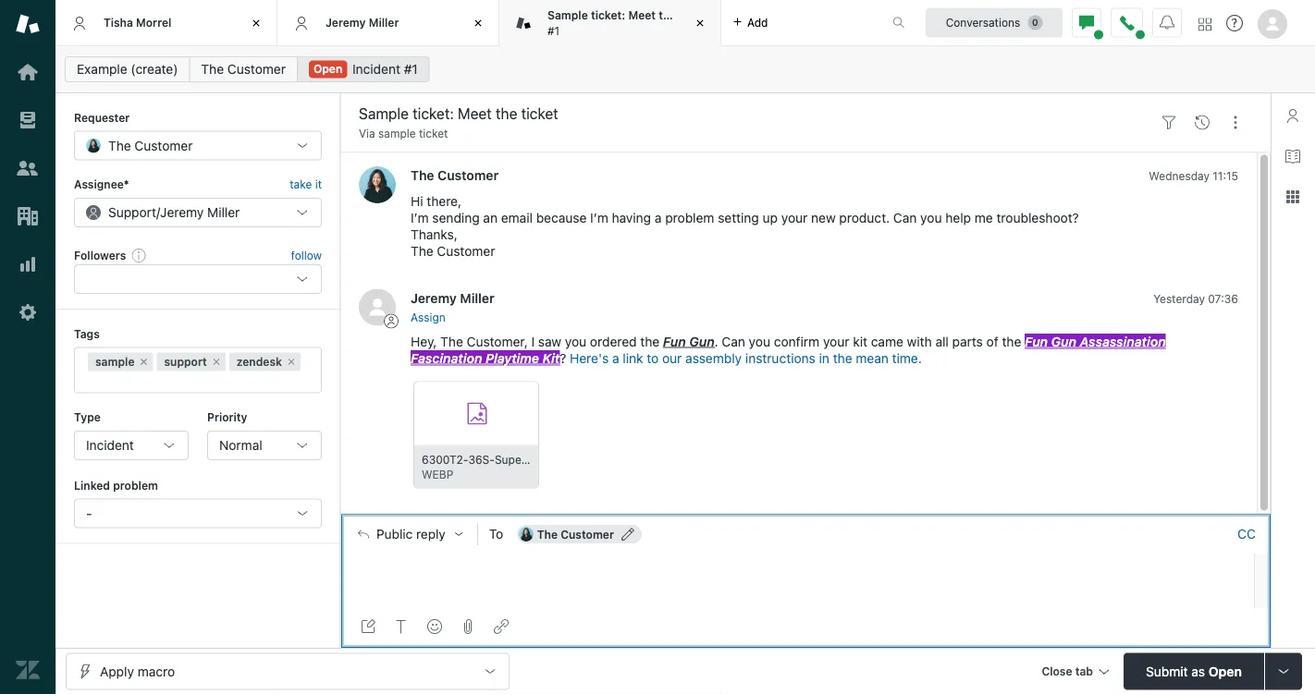 Task type: vqa. For each thing, say whether or not it's contained in the screenshot.
The Customer link in the SECONDARY element
yes



Task type: locate. For each thing, give the bounding box(es) containing it.
your
[[782, 210, 808, 225], [823, 334, 850, 350]]

1 horizontal spatial remove image
[[286, 357, 297, 368]]

2 i'm from the left
[[590, 210, 609, 225]]

the customer right customer@example.com image
[[537, 528, 614, 541]]

miller inside tab
[[369, 16, 399, 29]]

admin image
[[16, 301, 40, 325]]

type
[[74, 411, 101, 424]]

the right the in
[[833, 351, 853, 366]]

0 horizontal spatial i'm
[[411, 210, 429, 225]]

insert emojis image
[[427, 620, 442, 635]]

the customer
[[201, 62, 286, 77], [108, 138, 193, 153], [411, 168, 499, 183], [537, 528, 614, 541]]

i'm
[[411, 210, 429, 225], [590, 210, 609, 225]]

fun
[[663, 334, 686, 350], [1025, 334, 1048, 350]]

link
[[623, 351, 644, 366]]

incident inside popup button
[[86, 438, 134, 453]]

gun
[[690, 334, 715, 350], [1052, 334, 1077, 350]]

problem down incident popup button
[[113, 479, 158, 492]]

1 horizontal spatial open
[[1209, 664, 1243, 680]]

the
[[201, 62, 224, 77], [108, 138, 131, 153], [411, 168, 434, 183], [411, 243, 434, 259], [441, 334, 463, 350], [537, 528, 558, 541]]

0 horizontal spatial open
[[314, 62, 343, 75]]

0 vertical spatial your
[[782, 210, 808, 225]]

displays possible ticket submission types image
[[1277, 665, 1292, 680]]

0 horizontal spatial close image
[[247, 14, 266, 32]]

0 vertical spatial a
[[655, 210, 662, 225]]

views image
[[16, 108, 40, 132]]

the customer link inside 'secondary' element
[[189, 56, 298, 82]]

0 horizontal spatial jeremy
[[160, 205, 204, 220]]

1 horizontal spatial ticket
[[680, 9, 711, 22]]

customer inside 'secondary' element
[[227, 62, 286, 77]]

assignee*
[[74, 178, 129, 191]]

1 horizontal spatial can
[[894, 210, 917, 225]]

parts
[[953, 334, 983, 350]]

miller up customer,
[[460, 290, 495, 306]]

1 horizontal spatial jeremy
[[326, 16, 366, 29]]

2 horizontal spatial miller
[[460, 290, 495, 306]]

incident down type in the left bottom of the page
[[86, 438, 134, 453]]

the customer up 'there,'
[[411, 168, 499, 183]]

0 vertical spatial can
[[894, 210, 917, 225]]

1 vertical spatial a
[[613, 351, 620, 366]]

1 vertical spatial incident
[[86, 438, 134, 453]]

1 vertical spatial #1
[[404, 62, 418, 77]]

close tab button
[[1034, 654, 1117, 694]]

2 vertical spatial miller
[[460, 290, 495, 306]]

1 vertical spatial sample
[[95, 356, 135, 369]]

remove image for sample
[[138, 357, 149, 368]]

ticket right via
[[419, 127, 448, 140]]

0 vertical spatial sample
[[378, 127, 416, 140]]

remove image right zendesk at the left bottom of page
[[286, 357, 297, 368]]

problem left "setting"
[[665, 210, 715, 225]]

setting
[[718, 210, 759, 225]]

/
[[156, 205, 160, 220]]

jeremy miller assign
[[411, 290, 495, 325]]

jeremy for jeremy miller assign
[[411, 290, 457, 306]]

incident for incident #1
[[353, 62, 401, 77]]

Wednesday 11:15 text field
[[1149, 170, 1239, 183]]

linked problem
[[74, 479, 158, 492]]

0 horizontal spatial ticket
[[419, 127, 448, 140]]

to
[[647, 351, 659, 366]]

0 vertical spatial open
[[314, 62, 343, 75]]

webp
[[422, 469, 454, 482]]

2 fun from the left
[[1025, 334, 1048, 350]]

jeremy up incident #1
[[326, 16, 366, 29]]

saw
[[538, 334, 562, 350]]

1 vertical spatial problem
[[113, 479, 158, 492]]

support
[[108, 205, 156, 220]]

you up ? at the bottom of page
[[565, 334, 587, 350]]

can
[[894, 210, 917, 225], [722, 334, 746, 350]]

0 horizontal spatial a
[[613, 351, 620, 366]]

0 horizontal spatial remove image
[[138, 357, 149, 368]]

tisha
[[104, 16, 133, 29]]

miller for jeremy miller
[[369, 16, 399, 29]]

thanks,
[[411, 227, 458, 242]]

a right having
[[655, 210, 662, 225]]

0 horizontal spatial your
[[782, 210, 808, 225]]

wednesday
[[1149, 170, 1210, 183]]

0 horizontal spatial sample
[[95, 356, 135, 369]]

1 remove image from the left
[[138, 357, 149, 368]]

you up here's a link to our assembly instructions in the mean time. link
[[749, 334, 771, 350]]

0 horizontal spatial the customer link
[[189, 56, 298, 82]]

close tab
[[1042, 666, 1094, 679]]

can right product.
[[894, 210, 917, 225]]

1 close image from the left
[[247, 14, 266, 32]]

customer@example.com image
[[519, 528, 534, 542]]

apps image
[[1286, 190, 1301, 204]]

0 horizontal spatial fun
[[663, 334, 686, 350]]

customer inside hi there, i'm sending an email because i'm having a problem setting up your new product. can you help me troubleshoot? thanks, the customer
[[437, 243, 495, 259]]

1 horizontal spatial close image
[[469, 14, 488, 32]]

1 horizontal spatial problem
[[665, 210, 715, 225]]

customer inside requester element
[[135, 138, 193, 153]]

sample
[[548, 9, 588, 22]]

0 vertical spatial the customer link
[[189, 56, 298, 82]]

1 horizontal spatial a
[[655, 210, 662, 225]]

example
[[77, 62, 127, 77]]

fun inside fun gun assassination fascination playtime kit
[[1025, 334, 1048, 350]]

ticket inside sample ticket: meet the ticket #1
[[680, 9, 711, 22]]

the down thanks,
[[411, 243, 434, 259]]

1 horizontal spatial i'm
[[590, 210, 609, 225]]

morrel
[[136, 16, 172, 29]]

1 horizontal spatial the customer link
[[411, 168, 499, 183]]

having
[[612, 210, 651, 225]]

the customer inside requester element
[[108, 138, 193, 153]]

0 vertical spatial avatar image
[[359, 166, 396, 203]]

fun up our on the right bottom
[[663, 334, 686, 350]]

1 vertical spatial can
[[722, 334, 746, 350]]

tab
[[500, 0, 722, 46]]

miller inside the assignee* element
[[207, 205, 240, 220]]

example (create) button
[[65, 56, 190, 82]]

public
[[377, 527, 413, 542]]

remove image for zendesk
[[286, 357, 297, 368]]

zendesk image
[[16, 659, 40, 683]]

close image inside "tisha morrel" tab
[[247, 14, 266, 32]]

up
[[763, 210, 778, 225]]

all
[[936, 334, 949, 350]]

2 gun from the left
[[1052, 334, 1077, 350]]

open right the as
[[1209, 664, 1243, 680]]

the right (create)
[[201, 62, 224, 77]]

gun left the assassination
[[1052, 334, 1077, 350]]

#1 down sample
[[548, 24, 560, 37]]

customer context image
[[1286, 108, 1301, 123]]

avatar image left assign
[[359, 289, 396, 326]]

assign button
[[411, 310, 446, 326]]

close image
[[247, 14, 266, 32], [469, 14, 488, 32]]

here's
[[570, 351, 609, 366]]

public reply button
[[341, 515, 477, 554]]

0 horizontal spatial can
[[722, 334, 746, 350]]

fun right of
[[1025, 334, 1048, 350]]

sample
[[378, 127, 416, 140], [95, 356, 135, 369]]

1 vertical spatial miller
[[207, 205, 240, 220]]

take it button
[[290, 175, 322, 194]]

2 horizontal spatial jeremy
[[411, 290, 457, 306]]

filter image
[[1162, 115, 1177, 130]]

a inside hi there, i'm sending an email because i'm having a problem setting up your new product. can you help me troubleshoot? thanks, the customer
[[655, 210, 662, 225]]

the down the requester
[[108, 138, 131, 153]]

ordered
[[590, 334, 637, 350]]

0 horizontal spatial #1
[[404, 62, 418, 77]]

miller up incident #1
[[369, 16, 399, 29]]

the right of
[[1003, 334, 1022, 350]]

a down ordered on the left
[[613, 351, 620, 366]]

open left incident #1
[[314, 62, 343, 75]]

i'm down hi
[[411, 210, 429, 225]]

the customer down the requester
[[108, 138, 193, 153]]

0 horizontal spatial gun
[[690, 334, 715, 350]]

sample down tags
[[95, 356, 135, 369]]

#1
[[548, 24, 560, 37], [404, 62, 418, 77]]

close image
[[691, 14, 710, 32]]

assignee* element
[[74, 198, 322, 227]]

remove image
[[138, 357, 149, 368], [286, 357, 297, 368]]

your up the in
[[823, 334, 850, 350]]

can right .
[[722, 334, 746, 350]]

2 remove image from the left
[[286, 357, 297, 368]]

cc button
[[1238, 527, 1257, 543]]

0 vertical spatial incident
[[353, 62, 401, 77]]

jeremy up assign
[[411, 290, 457, 306]]

tab containing sample ticket: meet the ticket
[[500, 0, 722, 46]]

you
[[921, 210, 942, 225], [565, 334, 587, 350], [749, 334, 771, 350]]

miller right /
[[207, 205, 240, 220]]

avatar image left hi
[[359, 166, 396, 203]]

1 horizontal spatial #1
[[548, 24, 560, 37]]

format text image
[[394, 620, 409, 635]]

a
[[655, 210, 662, 225], [613, 351, 620, 366]]

0 vertical spatial ticket
[[680, 9, 711, 22]]

you inside hi there, i'm sending an email because i'm having a problem setting up your new product. can you help me troubleshoot? thanks, the customer
[[921, 210, 942, 225]]

1 vertical spatial avatar image
[[359, 289, 396, 326]]

1 horizontal spatial sample
[[378, 127, 416, 140]]

close image for tisha morrel
[[247, 14, 266, 32]]

the customer link up requester element
[[189, 56, 298, 82]]

jeremy
[[326, 16, 366, 29], [160, 205, 204, 220], [411, 290, 457, 306]]

new
[[812, 210, 836, 225]]

our
[[663, 351, 682, 366]]

ticket
[[680, 9, 711, 22], [419, 127, 448, 140]]

macro
[[138, 664, 175, 680]]

1 horizontal spatial your
[[823, 334, 850, 350]]

customer
[[227, 62, 286, 77], [135, 138, 193, 153], [438, 168, 499, 183], [437, 243, 495, 259], [561, 528, 614, 541]]

incident down jeremy miller tab
[[353, 62, 401, 77]]

avatar image
[[359, 166, 396, 203], [359, 289, 396, 326]]

0 vertical spatial miller
[[369, 16, 399, 29]]

jeremy inside "jeremy miller assign"
[[411, 290, 457, 306]]

1 vertical spatial jeremy
[[160, 205, 204, 220]]

problem inside hi there, i'm sending an email because i'm having a problem setting up your new product. can you help me troubleshoot? thanks, the customer
[[665, 210, 715, 225]]

info on adding followers image
[[132, 248, 146, 263]]

the up to
[[641, 334, 660, 350]]

0 horizontal spatial miller
[[207, 205, 240, 220]]

customers image
[[16, 156, 40, 180]]

sample right via
[[378, 127, 416, 140]]

your right up
[[782, 210, 808, 225]]

jeremy inside tab
[[326, 16, 366, 29]]

button displays agent's chat status as online. image
[[1080, 15, 1095, 30]]

incident inside 'secondary' element
[[353, 62, 401, 77]]

gun up assembly
[[690, 334, 715, 350]]

zendesk products image
[[1199, 18, 1212, 31]]

ticket right meet
[[680, 9, 711, 22]]

the inside requester element
[[108, 138, 131, 153]]

product.
[[840, 210, 890, 225]]

? here's a link to our assembly instructions in the mean time.
[[560, 351, 922, 366]]

close image inside jeremy miller tab
[[469, 14, 488, 32]]

meet
[[629, 9, 656, 22]]

requester
[[74, 111, 130, 124]]

draft mode image
[[361, 620, 376, 635]]

normal
[[219, 438, 262, 453]]

hi
[[411, 193, 423, 209]]

knowledge image
[[1286, 149, 1301, 164]]

1 horizontal spatial fun
[[1025, 334, 1048, 350]]

0 vertical spatial problem
[[665, 210, 715, 225]]

jeremy right the support
[[160, 205, 204, 220]]

incident for incident
[[86, 438, 134, 453]]

remove image left support
[[138, 357, 149, 368]]

2 close image from the left
[[469, 14, 488, 32]]

the right meet
[[659, 9, 677, 22]]

0 horizontal spatial incident
[[86, 438, 134, 453]]

1 vertical spatial the customer link
[[411, 168, 499, 183]]

the up hi
[[411, 168, 434, 183]]

?
[[560, 351, 567, 366]]

the inside the customer link
[[201, 62, 224, 77]]

the customer up requester element
[[201, 62, 286, 77]]

1 vertical spatial ticket
[[419, 127, 448, 140]]

tisha morrel tab
[[56, 0, 278, 46]]

2 vertical spatial jeremy
[[411, 290, 457, 306]]

#1 inside 'secondary' element
[[404, 62, 418, 77]]

get started image
[[16, 60, 40, 84]]

wednesday 11:15
[[1149, 170, 1239, 183]]

#1 down jeremy miller tab
[[404, 62, 418, 77]]

2 horizontal spatial you
[[921, 210, 942, 225]]

0 vertical spatial jeremy
[[326, 16, 366, 29]]

normal button
[[207, 431, 322, 461]]

1 horizontal spatial gun
[[1052, 334, 1077, 350]]

the customer link up 'there,'
[[411, 168, 499, 183]]

i
[[532, 334, 535, 350]]

it
[[315, 178, 322, 191]]

jeremy miller link
[[411, 290, 495, 306]]

1 horizontal spatial miller
[[369, 16, 399, 29]]

1 horizontal spatial incident
[[353, 62, 401, 77]]

sample ticket: meet the ticket #1
[[548, 9, 711, 37]]

follow button
[[291, 247, 322, 264]]

public reply
[[377, 527, 446, 542]]

miller inside "jeremy miller assign"
[[460, 290, 495, 306]]

i'm left having
[[590, 210, 609, 225]]

0 vertical spatial #1
[[548, 24, 560, 37]]

you left help
[[921, 210, 942, 225]]



Task type: describe. For each thing, give the bounding box(es) containing it.
ticket:
[[591, 9, 626, 22]]

linked problem element
[[74, 499, 322, 529]]

jeremy miller tab
[[278, 0, 500, 46]]

hide composer image
[[799, 507, 813, 522]]

apply
[[100, 664, 134, 680]]

conversations button
[[926, 8, 1063, 37]]

mean
[[856, 351, 889, 366]]

via
[[359, 127, 375, 140]]

because
[[536, 210, 587, 225]]

the right customer@example.com image
[[537, 528, 558, 541]]

2 avatar image from the top
[[359, 289, 396, 326]]

help
[[946, 210, 972, 225]]

Subject field
[[355, 103, 1149, 125]]

zendesk support image
[[16, 12, 40, 36]]

followers
[[74, 249, 126, 262]]

gun inside fun gun assassination fascination playtime kit
[[1052, 334, 1077, 350]]

secondary element
[[56, 51, 1316, 88]]

submit
[[1146, 664, 1189, 680]]

-
[[86, 506, 92, 521]]

close
[[1042, 666, 1073, 679]]

main element
[[0, 0, 56, 695]]

priority
[[207, 411, 247, 424]]

incident #1
[[353, 62, 418, 77]]

support
[[164, 356, 207, 369]]

customer,
[[467, 334, 528, 350]]

yesterday
[[1154, 292, 1206, 305]]

07:36
[[1209, 292, 1239, 305]]

notifications image
[[1160, 15, 1175, 30]]

add
[[748, 16, 768, 29]]

submit as open
[[1146, 664, 1243, 680]]

1 vertical spatial open
[[1209, 664, 1243, 680]]

add attachment image
[[461, 620, 476, 635]]

the inside hi there, i'm sending an email because i'm having a problem setting up your new product. can you help me troubleshoot? thanks, the customer
[[411, 243, 434, 259]]

get help image
[[1227, 15, 1244, 31]]

kit
[[853, 334, 868, 350]]

add button
[[722, 0, 780, 45]]

organizations image
[[16, 204, 40, 229]]

here's a link to our assembly instructions in the mean time. link
[[570, 351, 922, 366]]

add link (cmd k) image
[[494, 620, 509, 635]]

linked
[[74, 479, 110, 492]]

tisha morrel
[[104, 16, 172, 29]]

1 i'm from the left
[[411, 210, 429, 225]]

edit user image
[[622, 528, 635, 541]]

webp link
[[414, 382, 540, 490]]

followers element
[[74, 265, 322, 294]]

(create)
[[131, 62, 178, 77]]

support / jeremy miller
[[108, 205, 240, 220]]

email
[[501, 210, 533, 225]]

open inside 'secondary' element
[[314, 62, 343, 75]]

the customer inside 'secondary' element
[[201, 62, 286, 77]]

events image
[[1195, 115, 1210, 130]]

troubleshoot?
[[997, 210, 1080, 225]]

jeremy miller
[[326, 16, 399, 29]]

of
[[987, 334, 999, 350]]

requester element
[[74, 131, 322, 160]]

take it
[[290, 178, 322, 191]]

conversations
[[946, 16, 1021, 29]]

#1 inside sample ticket: meet the ticket #1
[[548, 24, 560, 37]]

remove image
[[211, 357, 222, 368]]

tab
[[1076, 666, 1094, 679]]

apply macro
[[100, 664, 175, 680]]

Yesterday 07:36 text field
[[1154, 292, 1239, 305]]

ticket actions image
[[1229, 115, 1244, 130]]

1 gun from the left
[[690, 334, 715, 350]]

your inside hi there, i'm sending an email because i'm having a problem setting up your new product. can you help me troubleshoot? thanks, the customer
[[782, 210, 808, 225]]

assassination
[[1080, 334, 1167, 350]]

the up fascination
[[441, 334, 463, 350]]

1 avatar image from the top
[[359, 166, 396, 203]]

.
[[715, 334, 719, 350]]

via sample ticket
[[359, 127, 448, 140]]

assign
[[411, 312, 446, 325]]

assembly
[[686, 351, 742, 366]]

example (create)
[[77, 62, 178, 77]]

kit
[[543, 351, 560, 366]]

there,
[[427, 193, 462, 209]]

the inside sample ticket: meet the ticket #1
[[659, 9, 677, 22]]

fascination
[[411, 351, 482, 366]]

as
[[1192, 664, 1206, 680]]

can inside hi there, i'm sending an email because i'm having a problem setting up your new product. can you help me troubleshoot? thanks, the customer
[[894, 210, 917, 225]]

cc
[[1238, 527, 1256, 542]]

reporting image
[[16, 253, 40, 277]]

me
[[975, 210, 993, 225]]

tabs tab list
[[56, 0, 873, 46]]

instructions
[[746, 351, 816, 366]]

miller for jeremy miller assign
[[460, 290, 495, 306]]

sending
[[432, 210, 480, 225]]

jeremy for jeremy miller
[[326, 16, 366, 29]]

take
[[290, 178, 312, 191]]

11:15
[[1213, 170, 1239, 183]]

in
[[819, 351, 830, 366]]

time.
[[893, 351, 922, 366]]

zendesk
[[237, 356, 282, 369]]

0 horizontal spatial you
[[565, 334, 587, 350]]

0 horizontal spatial problem
[[113, 479, 158, 492]]

1 vertical spatial your
[[823, 334, 850, 350]]

1 horizontal spatial you
[[749, 334, 771, 350]]

the customer inside conversationlabel log
[[411, 168, 499, 183]]

hey, the customer, i saw you ordered the fun gun . can you confirm your kit came with all parts of the
[[411, 334, 1025, 350]]

playtime
[[486, 351, 539, 366]]

hey,
[[411, 334, 437, 350]]

conversationlabel log
[[341, 152, 1271, 515]]

hi there, i'm sending an email because i'm having a problem setting up your new product. can you help me troubleshoot? thanks, the customer
[[411, 193, 1080, 259]]

incident button
[[74, 431, 189, 461]]

yesterday 07:36
[[1154, 292, 1239, 305]]

close image for jeremy miller
[[469, 14, 488, 32]]

an
[[483, 210, 498, 225]]

1 fun from the left
[[663, 334, 686, 350]]

tags
[[74, 328, 100, 341]]

reply
[[416, 527, 446, 542]]

to
[[489, 527, 504, 542]]

jeremy inside the assignee* element
[[160, 205, 204, 220]]

confirm
[[774, 334, 820, 350]]



